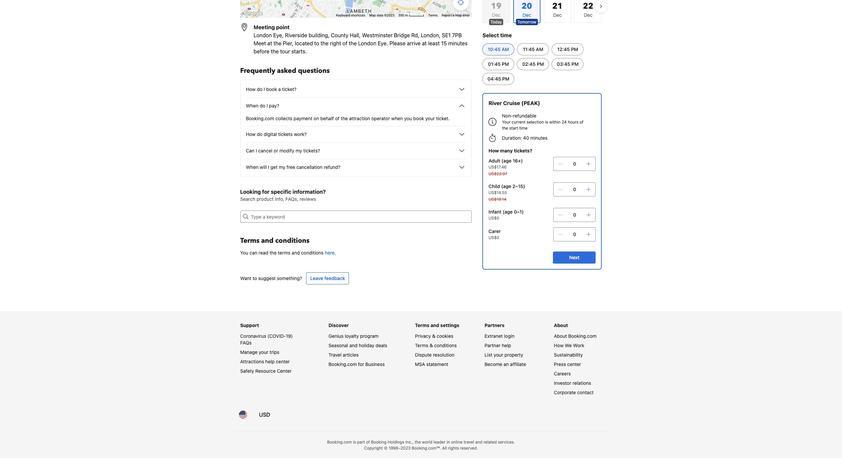 Task type: describe. For each thing, give the bounding box(es) containing it.
info,
[[275, 196, 284, 202]]

when will i get my free cancellation refund?
[[246, 165, 341, 170]]

15
[[442, 40, 447, 46]]

is inside booking.com is part of booking holdings inc., the world leader in online travel and related services. copyright © 1996–2023 booking.com™. all rights reserved.
[[353, 440, 356, 445]]

pm for 04:45 pm
[[503, 76, 510, 82]]

adult (age 16+) us$17.46
[[489, 158, 523, 170]]

01:45
[[488, 61, 501, 67]]

located
[[295, 40, 313, 46]]

help for attractions
[[265, 359, 275, 365]]

conditions for terms and conditions
[[275, 236, 310, 246]]

how for how do digital tickets work?
[[246, 132, 256, 137]]

pier,
[[283, 40, 294, 46]]

03:45
[[557, 61, 571, 67]]

2 tickets? from the left
[[514, 148, 533, 154]]

terms for terms link
[[429, 13, 438, 17]]

attraction
[[349, 116, 370, 121]]

become
[[485, 362, 503, 368]]

collects
[[276, 116, 293, 121]]

world
[[422, 440, 433, 445]]

12:45 pm
[[558, 46, 579, 52]]

tickets? inside dropdown button
[[304, 148, 320, 154]]

press
[[554, 362, 566, 368]]

0 vertical spatial time
[[501, 32, 512, 38]]

19 dec today
[[491, 1, 502, 25]]

and for terms and settings
[[431, 323, 440, 329]]

refundable
[[513, 113, 537, 119]]

your for list your property
[[494, 353, 504, 358]]

my inside 'can i cancel or modify my tickets?' dropdown button
[[296, 148, 302, 154]]

& for terms
[[430, 343, 433, 349]]

help for partner
[[502, 343, 511, 349]]

map region
[[240, 0, 472, 18]]

pm for 12:45 pm
[[571, 46, 579, 52]]

sustainability
[[554, 353, 583, 358]]

part
[[357, 440, 365, 445]]

meeting point london eye, riverside building, county hall, westminster bridge rd, london, se1 7pb meet at the pier, located to the right of the london eye.     please arrive at least 15 minutes before the tour starts.
[[254, 24, 468, 54]]

you
[[240, 250, 248, 256]]

how do digital tickets work?
[[246, 132, 307, 137]]

us$17.46
[[489, 165, 507, 170]]

booking.com for business
[[329, 362, 385, 368]]

coronavirus (covid-19) faqs link
[[240, 334, 293, 346]]

property
[[505, 353, 524, 358]]

is inside the 'non-refundable your current selection is within 24 hours of the start time'
[[545, 120, 549, 125]]

questions
[[298, 66, 330, 75]]

select time
[[483, 32, 512, 38]]

dec for 21
[[554, 12, 562, 18]]

to inside meeting point london eye, riverside building, county hall, westminster bridge rd, london, se1 7pb meet at the pier, located to the right of the london eye.     please arrive at least 15 minutes before the tour starts.
[[315, 40, 319, 46]]

i for pay?
[[267, 103, 268, 109]]

frequently
[[240, 66, 276, 75]]

product
[[257, 196, 274, 202]]

of inside meeting point london eye, riverside building, county hall, westminster bridge rd, london, se1 7pb meet at the pier, located to the right of the london eye.     please arrive at least 15 minutes before the tour starts.
[[343, 40, 348, 46]]

cruise
[[504, 100, 520, 106]]

for for booking.com
[[358, 362, 364, 368]]

when for when will i get my free cancellation refund?
[[246, 165, 259, 170]]

become an affiliate link
[[485, 362, 526, 368]]

booking.com for booking.com for business
[[329, 362, 357, 368]]

reserved.
[[460, 446, 478, 451]]

of right behalf
[[335, 116, 340, 121]]

can
[[250, 250, 258, 256]]

genius
[[329, 334, 344, 339]]

dispute
[[415, 353, 432, 358]]

login
[[504, 334, 515, 339]]

corporate contact link
[[554, 390, 594, 396]]

faqs,
[[286, 196, 299, 202]]

how for how do i book a ticket?
[[246, 86, 256, 92]]

deals
[[376, 343, 387, 349]]

booking.com for booking.com is part of booking holdings inc., the world leader in online travel and related services. copyright © 1996–2023 booking.com™. all rights reserved.
[[327, 440, 352, 445]]

want to suggest something?
[[240, 276, 302, 282]]

for for looking
[[262, 189, 270, 195]]

dec for 19
[[492, 12, 501, 18]]

your for manage your trips
[[259, 350, 269, 356]]

here link
[[325, 250, 335, 256]]

holiday
[[359, 343, 375, 349]]

book inside dropdown button
[[266, 86, 277, 92]]

Type a keyword field
[[248, 211, 472, 223]]

pm for 01:45 pm
[[502, 61, 509, 67]]

how for how many tickets?
[[489, 148, 499, 154]]

corporate
[[554, 390, 576, 396]]

i for get
[[268, 165, 269, 170]]

or
[[274, 148, 278, 154]]

02:45 pm
[[523, 61, 544, 67]]

you can read the terms and conditions here .
[[240, 250, 336, 256]]

usd
[[259, 412, 270, 418]]

and for terms and conditions
[[261, 236, 274, 246]]

when for when do i pay?
[[246, 103, 259, 109]]

seasonal
[[329, 343, 348, 349]]

dispute resolution
[[415, 353, 455, 358]]

seasonal and holiday deals link
[[329, 343, 387, 349]]

google image
[[242, 9, 264, 18]]

we
[[565, 343, 572, 349]]

partner
[[485, 343, 501, 349]]

infant (age 0–1) us$0
[[489, 209, 524, 221]]

investor
[[554, 381, 572, 387]]

04:45 pm
[[488, 76, 510, 82]]

sustainability link
[[554, 353, 583, 358]]

investor relations link
[[554, 381, 592, 387]]

eye.
[[378, 40, 388, 46]]

04:45
[[488, 76, 501, 82]]

do for book
[[257, 86, 263, 92]]

the inside the 'non-refundable your current selection is within 24 hours of the start time'
[[502, 126, 509, 131]]

travel
[[329, 353, 342, 358]]

the down building,
[[321, 40, 329, 46]]

attractions help center link
[[240, 359, 290, 365]]

read
[[259, 250, 269, 256]]

do for pay?
[[260, 103, 265, 109]]

11:45
[[523, 46, 535, 52]]

the left tour
[[271, 48, 279, 54]]

you
[[404, 116, 412, 121]]

se1
[[442, 32, 451, 38]]

01:45 pm
[[488, 61, 509, 67]]

0 for 0–1)
[[574, 212, 577, 218]]

pay?
[[269, 103, 279, 109]]

partner help link
[[485, 343, 511, 349]]

non-refundable your current selection is within 24 hours of the start time
[[502, 113, 584, 131]]

booking.com up work
[[569, 334, 597, 339]]

and right terms
[[292, 250, 300, 256]]

extranet
[[485, 334, 503, 339]]

keyboard
[[336, 13, 350, 17]]

corporate contact
[[554, 390, 594, 396]]

booking.com for booking.com collects payment on behalf of the attraction operator when you book your ticket.
[[246, 116, 274, 121]]

tickets
[[278, 132, 293, 137]]

booking.com is part of booking holdings inc., the world leader in online travel and related services. copyright © 1996–2023 booking.com™. all rights reserved.
[[327, 440, 515, 451]]

duration:
[[502, 135, 522, 141]]

my inside when will i get my free cancellation refund? dropdown button
[[279, 165, 286, 170]]

when do i pay?
[[246, 103, 279, 109]]

pm for 02:45 pm
[[537, 61, 544, 67]]

02:45
[[523, 61, 536, 67]]

specific
[[271, 189, 292, 195]]

the inside booking.com is part of booking holdings inc., the world leader in online travel and related services. copyright © 1996–2023 booking.com™. all rights reserved.
[[415, 440, 421, 445]]

within
[[550, 120, 561, 125]]

manage your trips
[[240, 350, 280, 356]]

many
[[500, 148, 513, 154]]

eye,
[[273, 32, 284, 38]]



Task type: vqa. For each thing, say whether or not it's contained in the screenshot.
Duration: 1 hour 30 minutes
no



Task type: locate. For each thing, give the bounding box(es) containing it.
at left least
[[422, 40, 427, 46]]

2 at from the left
[[422, 40, 427, 46]]

copyright
[[364, 446, 383, 451]]

1 vertical spatial when
[[246, 165, 259, 170]]

can
[[246, 148, 255, 154]]

rights
[[448, 446, 459, 451]]

i left pay?
[[267, 103, 268, 109]]

and inside booking.com is part of booking holdings inc., the world leader in online travel and related services. copyright © 1996–2023 booking.com™. all rights reserved.
[[476, 440, 483, 445]]

2 vertical spatial conditions
[[435, 343, 457, 349]]

conditions down the cookies
[[435, 343, 457, 349]]

am for 11:45 am
[[536, 46, 544, 52]]

booking.com left the part in the left of the page
[[327, 440, 352, 445]]

2 dec from the left
[[554, 12, 562, 18]]

10:45
[[488, 46, 501, 52]]

pm right 01:45
[[502, 61, 509, 67]]

us$19.14
[[489, 197, 507, 202]]

&
[[432, 334, 436, 339], [430, 343, 433, 349]]

time inside the 'non-refundable your current selection is within 24 hours of the start time'
[[520, 126, 528, 131]]

the down eye,
[[274, 40, 282, 46]]

0 for 2–15)
[[574, 187, 577, 192]]

when will i get my free cancellation refund? button
[[246, 163, 466, 172]]

and for seasonal and holiday deals
[[350, 343, 358, 349]]

1 dec from the left
[[492, 12, 501, 18]]

data
[[377, 13, 384, 17]]

the left attraction at the top left
[[341, 116, 348, 121]]

1 horizontal spatial book
[[414, 116, 424, 121]]

1 horizontal spatial help
[[502, 343, 511, 349]]

want
[[240, 276, 252, 282]]

and up read
[[261, 236, 274, 246]]

center down the sustainability link
[[568, 362, 582, 368]]

1 horizontal spatial for
[[358, 362, 364, 368]]

of right the part in the left of the page
[[366, 440, 370, 445]]

1 us$0 from the top
[[489, 216, 500, 221]]

2 vertical spatial do
[[257, 132, 263, 137]]

my right modify
[[296, 148, 302, 154]]

0 horizontal spatial help
[[265, 359, 275, 365]]

about for about booking.com
[[554, 334, 567, 339]]

on
[[314, 116, 319, 121]]

i for book
[[264, 86, 265, 92]]

pm right 12:45
[[571, 46, 579, 52]]

something?
[[277, 276, 302, 282]]

terms up can
[[240, 236, 260, 246]]

how down frequently
[[246, 86, 256, 92]]

relations
[[573, 381, 592, 387]]

dec inside 21 dec
[[554, 12, 562, 18]]

your up attractions help center
[[259, 350, 269, 356]]

for
[[262, 189, 270, 195], [358, 362, 364, 368]]

(age inside adult (age 16+) us$17.46
[[502, 158, 512, 164]]

0 vertical spatial a
[[453, 13, 455, 17]]

dec for 22
[[584, 12, 593, 18]]

statement
[[427, 362, 449, 368]]

1 vertical spatial is
[[353, 440, 356, 445]]

1 tickets? from the left
[[304, 148, 320, 154]]

terms for terms and conditions
[[240, 236, 260, 246]]

0 horizontal spatial at
[[268, 40, 272, 46]]

selection
[[527, 120, 544, 125]]

genius loyalty program
[[329, 334, 379, 339]]

us$0 inside 'infant (age 0–1) us$0'
[[489, 216, 500, 221]]

all
[[442, 446, 447, 451]]

1 vertical spatial (age
[[502, 184, 512, 189]]

when left will
[[246, 165, 259, 170]]

(age inside child (age 2–15) us$14.55
[[502, 184, 512, 189]]

& down privacy & cookies "link"
[[430, 343, 433, 349]]

0 vertical spatial (age
[[502, 158, 512, 164]]

1 horizontal spatial dec
[[554, 12, 562, 18]]

3 dec from the left
[[584, 12, 593, 18]]

0 horizontal spatial time
[[501, 32, 512, 38]]

conditions up you can read the terms and conditions here .
[[275, 236, 310, 246]]

2 am from the left
[[536, 46, 544, 52]]

of right right
[[343, 40, 348, 46]]

0 vertical spatial do
[[257, 86, 263, 92]]

services.
[[498, 440, 515, 445]]

(age left 0–1)
[[503, 209, 513, 215]]

1 horizontal spatial a
[[453, 13, 455, 17]]

when left pay?
[[246, 103, 259, 109]]

minutes right 40
[[531, 135, 548, 141]]

& for privacy
[[432, 334, 436, 339]]

adult
[[489, 158, 501, 164]]

region containing 19
[[477, 0, 608, 26]]

list
[[485, 353, 493, 358]]

2 when from the top
[[246, 165, 259, 170]]

16+)
[[513, 158, 523, 164]]

tickets? up 16+)
[[514, 148, 533, 154]]

partner help
[[485, 343, 511, 349]]

0 vertical spatial about
[[554, 323, 568, 329]]

am for 10:45 am
[[502, 46, 509, 52]]

county
[[331, 32, 349, 38]]

dec down 22 on the right of the page
[[584, 12, 593, 18]]

2 about from the top
[[554, 334, 567, 339]]

how up adult
[[489, 148, 499, 154]]

1 vertical spatial a
[[278, 86, 281, 92]]

resolution
[[433, 353, 455, 358]]

0 horizontal spatial book
[[266, 86, 277, 92]]

do left digital
[[257, 132, 263, 137]]

a left ticket?
[[278, 86, 281, 92]]

22
[[583, 1, 594, 12]]

19
[[491, 1, 502, 12]]

the down your
[[502, 126, 509, 131]]

terms link
[[429, 13, 438, 17]]

how do i book a ticket? button
[[246, 85, 466, 94]]

0 vertical spatial for
[[262, 189, 270, 195]]

conditions left here link
[[301, 250, 324, 256]]

1 vertical spatial do
[[260, 103, 265, 109]]

london down westminster
[[358, 40, 377, 46]]

dec inside 19 dec today
[[492, 12, 501, 18]]

0 horizontal spatial london
[[254, 32, 272, 38]]

to right want
[[253, 276, 257, 282]]

pm right 03:45
[[572, 61, 579, 67]]

london down meeting
[[254, 32, 272, 38]]

0 vertical spatial london
[[254, 32, 272, 38]]

help up list your property
[[502, 343, 511, 349]]

0 horizontal spatial dec
[[492, 12, 501, 18]]

extranet login link
[[485, 334, 515, 339]]

0 vertical spatial is
[[545, 120, 549, 125]]

0 vertical spatial help
[[502, 343, 511, 349]]

1 am from the left
[[502, 46, 509, 52]]

1 vertical spatial to
[[253, 276, 257, 282]]

center
[[276, 359, 290, 365], [568, 362, 582, 368]]

support
[[240, 323, 259, 329]]

0 horizontal spatial your
[[259, 350, 269, 356]]

24
[[562, 120, 567, 125]]

booking.com down 'travel articles'
[[329, 362, 357, 368]]

hall,
[[350, 32, 361, 38]]

1 horizontal spatial at
[[422, 40, 427, 46]]

information?
[[293, 189, 326, 195]]

when
[[246, 103, 259, 109], [246, 165, 259, 170]]

1 horizontal spatial time
[[520, 126, 528, 131]]

ticket.
[[436, 116, 450, 121]]

2 us$0 from the top
[[489, 235, 500, 241]]

a inside dropdown button
[[278, 86, 281, 92]]

2 horizontal spatial dec
[[584, 12, 593, 18]]

careers
[[554, 371, 571, 377]]

2 horizontal spatial your
[[494, 353, 504, 358]]

error
[[463, 13, 470, 17]]

dec up today
[[492, 12, 501, 18]]

terms
[[429, 13, 438, 17], [240, 236, 260, 246], [415, 323, 430, 329], [415, 343, 429, 349]]

payment
[[294, 116, 313, 121]]

0 for 16+)
[[574, 161, 577, 167]]

1 horizontal spatial your
[[426, 116, 435, 121]]

and up privacy & cookies "link"
[[431, 323, 440, 329]]

1 vertical spatial london
[[358, 40, 377, 46]]

terms for terms and settings
[[415, 323, 430, 329]]

(age for 16+)
[[502, 158, 512, 164]]

how for how we work
[[554, 343, 564, 349]]

1 vertical spatial us$0
[[489, 235, 500, 241]]

minutes down 7pb
[[449, 40, 468, 46]]

your
[[426, 116, 435, 121], [259, 350, 269, 356], [494, 353, 504, 358]]

0 horizontal spatial minutes
[[449, 40, 468, 46]]

my right get
[[279, 165, 286, 170]]

minutes inside meeting point london eye, riverside building, county hall, westminster bridge rd, london, se1 7pb meet at the pier, located to the right of the london eye.     please arrive at least 15 minutes before the tour starts.
[[449, 40, 468, 46]]

dec down 21
[[554, 12, 562, 18]]

1 vertical spatial &
[[430, 343, 433, 349]]

0 vertical spatial minutes
[[449, 40, 468, 46]]

0 horizontal spatial center
[[276, 359, 290, 365]]

for inside looking for specific information? search product info, faqs, reviews
[[262, 189, 270, 195]]

1 horizontal spatial am
[[536, 46, 544, 52]]

safety
[[240, 369, 254, 374]]

1 horizontal spatial tickets?
[[514, 148, 533, 154]]

tickets? up cancellation
[[304, 148, 320, 154]]

0 horizontal spatial my
[[279, 165, 286, 170]]

1 horizontal spatial london
[[358, 40, 377, 46]]

time down "current"
[[520, 126, 528, 131]]

resource
[[255, 369, 276, 374]]

carer us$0
[[489, 229, 501, 241]]

to down building,
[[315, 40, 319, 46]]

booking.com inside booking.com is part of booking holdings inc., the world leader in online travel and related services. copyright © 1996–2023 booking.com™. all rights reserved.
[[327, 440, 352, 445]]

(covid-
[[268, 334, 286, 339]]

do for tickets
[[257, 132, 263, 137]]

i right can
[[256, 148, 257, 154]]

1 horizontal spatial center
[[568, 362, 582, 368]]

building,
[[309, 32, 330, 38]]

1 vertical spatial book
[[414, 116, 424, 121]]

us$0 down carer
[[489, 235, 500, 241]]

1 about from the top
[[554, 323, 568, 329]]

.
[[335, 250, 336, 256]]

your down partner help link
[[494, 353, 504, 358]]

and right travel
[[476, 440, 483, 445]]

3 0 from the top
[[574, 212, 577, 218]]

an
[[504, 362, 509, 368]]

us$14.55
[[489, 190, 507, 195]]

when inside dropdown button
[[246, 103, 259, 109]]

1 vertical spatial minutes
[[531, 135, 548, 141]]

(age up us$14.55
[[502, 184, 512, 189]]

4 0 from the top
[[574, 232, 577, 237]]

0 horizontal spatial for
[[262, 189, 270, 195]]

1 vertical spatial my
[[279, 165, 286, 170]]

contact
[[578, 390, 594, 396]]

& up terms & conditions link
[[432, 334, 436, 339]]

0 vertical spatial us$0
[[489, 216, 500, 221]]

1 horizontal spatial minutes
[[531, 135, 548, 141]]

1 vertical spatial about
[[554, 334, 567, 339]]

i up when do i pay?
[[264, 86, 265, 92]]

about up about booking.com link
[[554, 323, 568, 329]]

do up when do i pay?
[[257, 86, 263, 92]]

cancel
[[258, 148, 273, 154]]

about up 'we'
[[554, 334, 567, 339]]

do inside dropdown button
[[260, 103, 265, 109]]

1 at from the left
[[268, 40, 272, 46]]

pm for 03:45 pm
[[572, 61, 579, 67]]

pm right 02:45
[[537, 61, 544, 67]]

my
[[296, 148, 302, 154], [279, 165, 286, 170]]

your left ticket.
[[426, 116, 435, 121]]

©2023
[[385, 13, 395, 17]]

program
[[360, 334, 379, 339]]

2 0 from the top
[[574, 187, 577, 192]]

book right you on the left top
[[414, 116, 424, 121]]

tickets?
[[304, 148, 320, 154], [514, 148, 533, 154]]

work?
[[294, 132, 307, 137]]

conditions for terms & conditions
[[435, 343, 457, 349]]

and down the genius loyalty program
[[350, 343, 358, 349]]

(age inside 'infant (age 0–1) us$0'
[[503, 209, 513, 215]]

terms for terms & conditions
[[415, 343, 429, 349]]

1 0 from the top
[[574, 161, 577, 167]]

work
[[573, 343, 585, 349]]

region
[[477, 0, 608, 26]]

inc.,
[[406, 440, 414, 445]]

related
[[484, 440, 497, 445]]

trips
[[270, 350, 280, 356]]

list your property link
[[485, 353, 524, 358]]

help up safety resource center
[[265, 359, 275, 365]]

us$0 down infant
[[489, 216, 500, 221]]

suggest
[[258, 276, 276, 282]]

the down hall,
[[349, 40, 357, 46]]

am right 11:45
[[536, 46, 544, 52]]

0 horizontal spatial is
[[353, 440, 356, 445]]

i right will
[[268, 165, 269, 170]]

i inside dropdown button
[[267, 103, 268, 109]]

0 horizontal spatial tickets?
[[304, 148, 320, 154]]

0 horizontal spatial a
[[278, 86, 281, 92]]

of inside the 'non-refundable your current selection is within 24 hours of the start time'
[[580, 120, 584, 125]]

at right meet
[[268, 40, 272, 46]]

center up the center
[[276, 359, 290, 365]]

point
[[276, 24, 290, 30]]

for up product
[[262, 189, 270, 195]]

1 when from the top
[[246, 103, 259, 109]]

time right select
[[501, 32, 512, 38]]

us$0 inside carer us$0
[[489, 235, 500, 241]]

non-
[[502, 113, 513, 119]]

is left 'within'
[[545, 120, 549, 125]]

(age down many at right
[[502, 158, 512, 164]]

will
[[260, 165, 267, 170]]

1 vertical spatial for
[[358, 362, 364, 368]]

a left map
[[453, 13, 455, 17]]

1 vertical spatial help
[[265, 359, 275, 365]]

safety resource center link
[[240, 369, 292, 374]]

is left the part in the left of the page
[[353, 440, 356, 445]]

0 vertical spatial &
[[432, 334, 436, 339]]

1 vertical spatial time
[[520, 126, 528, 131]]

riverside
[[285, 32, 307, 38]]

of inside booking.com is part of booking holdings inc., the world leader in online travel and related services. copyright © 1996–2023 booking.com™. all rights reserved.
[[366, 440, 370, 445]]

for left business
[[358, 362, 364, 368]]

terms left report
[[429, 13, 438, 17]]

pm right 04:45
[[503, 76, 510, 82]]

(peak)
[[522, 100, 540, 106]]

get
[[271, 165, 278, 170]]

child (age 2–15) us$14.55
[[489, 184, 525, 195]]

leader
[[434, 440, 446, 445]]

40
[[524, 135, 529, 141]]

us$22.97
[[489, 172, 508, 177]]

about for about
[[554, 323, 568, 329]]

river cruise (peak)
[[489, 100, 540, 106]]

today
[[491, 20, 502, 25]]

0 vertical spatial conditions
[[275, 236, 310, 246]]

1 horizontal spatial is
[[545, 120, 549, 125]]

a
[[453, 13, 455, 17], [278, 86, 281, 92]]

booking.com down when do i pay?
[[246, 116, 274, 121]]

1 vertical spatial conditions
[[301, 250, 324, 256]]

articles
[[343, 353, 359, 358]]

how up can
[[246, 132, 256, 137]]

(age for 2–15)
[[502, 184, 512, 189]]

dec inside 22 dec
[[584, 12, 593, 18]]

am right the 10:45
[[502, 46, 509, 52]]

0 vertical spatial when
[[246, 103, 259, 109]]

terms up "privacy" at bottom
[[415, 323, 430, 329]]

here
[[325, 250, 335, 256]]

book up pay?
[[266, 86, 277, 92]]

terms down "privacy" at bottom
[[415, 343, 429, 349]]

0 horizontal spatial to
[[253, 276, 257, 282]]

duration: 40 minutes
[[502, 135, 548, 141]]

1 horizontal spatial to
[[315, 40, 319, 46]]

0 vertical spatial my
[[296, 148, 302, 154]]

0 vertical spatial book
[[266, 86, 277, 92]]

privacy
[[415, 334, 431, 339]]

0 vertical spatial to
[[315, 40, 319, 46]]

0 horizontal spatial am
[[502, 46, 509, 52]]

do left pay?
[[260, 103, 265, 109]]

when inside dropdown button
[[246, 165, 259, 170]]

become an affiliate
[[485, 362, 526, 368]]

looking for specific information? search product info, faqs, reviews
[[240, 189, 326, 202]]

child
[[489, 184, 500, 189]]

the right inc.,
[[415, 440, 421, 445]]

2 vertical spatial (age
[[503, 209, 513, 215]]

(age for 0–1)
[[503, 209, 513, 215]]

attractions help center
[[240, 359, 290, 365]]

the right read
[[270, 250, 277, 256]]

how left 'we'
[[554, 343, 564, 349]]

1 horizontal spatial my
[[296, 148, 302, 154]]

of right hours
[[580, 120, 584, 125]]



